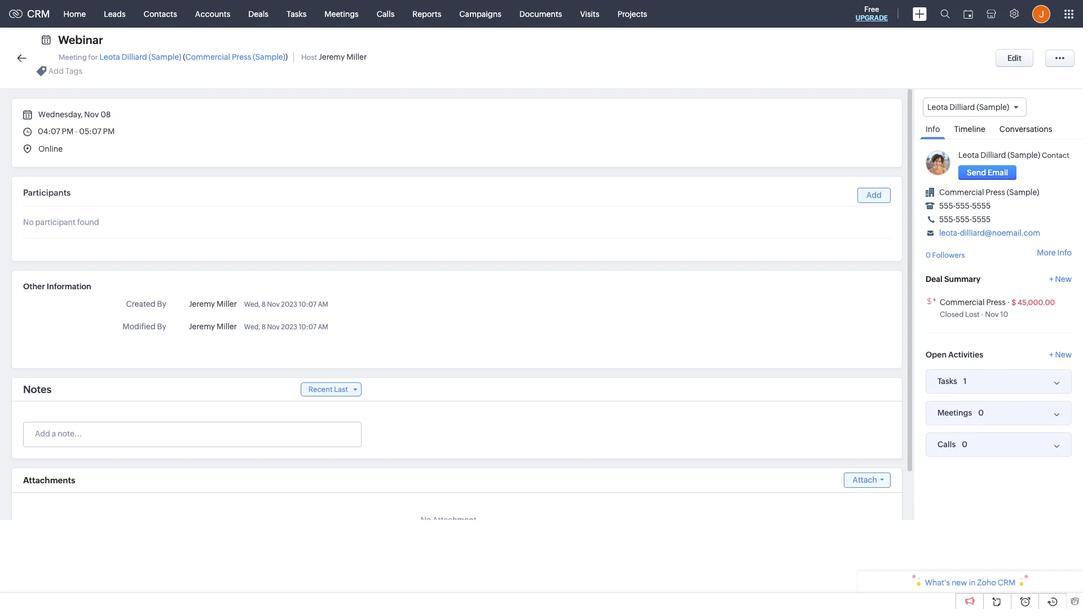 Task type: vqa. For each thing, say whether or not it's contained in the screenshot.


Task type: describe. For each thing, give the bounding box(es) containing it.
for
[[88, 53, 98, 62]]

contact
[[1042, 151, 1070, 160]]

10:07 for modified by
[[299, 323, 317, 331]]

0 horizontal spatial leota dilliard (sample) link
[[99, 52, 181, 62]]

meeting
[[59, 53, 87, 62]]

2 new from the top
[[1056, 350, 1072, 359]]

zoho
[[978, 578, 997, 588]]

wednesday,
[[38, 110, 83, 119]]

by for created by
[[157, 300, 166, 309]]

created
[[126, 300, 156, 309]]

1 + from the top
[[1050, 275, 1054, 284]]

conversations
[[1000, 125, 1053, 134]]

no attachment
[[421, 516, 477, 525]]

visits link
[[571, 0, 609, 27]]

profile image
[[1033, 5, 1051, 23]]

campaigns link
[[451, 0, 511, 27]]

05:07
[[79, 127, 101, 136]]

host
[[301, 53, 317, 62]]

search image
[[941, 9, 950, 19]]

leota dilliard (sample)
[[928, 103, 1010, 112]]

upgrade
[[856, 14, 888, 22]]

other
[[23, 282, 45, 291]]

projects
[[618, 9, 647, 18]]

documents link
[[511, 0, 571, 27]]

2 + from the top
[[1050, 350, 1054, 359]]

(sample) for commercial press (sample)
[[1007, 188, 1040, 197]]

recent last
[[309, 385, 348, 394]]

leads link
[[95, 0, 135, 27]]

attach
[[853, 476, 878, 485]]

0 vertical spatial jeremy
[[319, 52, 345, 62]]

free upgrade
[[856, 5, 888, 22]]

0 vertical spatial info
[[926, 125, 940, 134]]

commercial for commercial press · $ 45,000.00 closed lost · nov 10
[[940, 298, 985, 307]]

(sample) left host
[[253, 52, 285, 62]]

2 + new from the top
[[1050, 350, 1072, 359]]

no for no participant found
[[23, 218, 34, 227]]

2023 for modified by
[[281, 323, 297, 331]]

add tags
[[48, 67, 82, 76]]

1 555-555-5555 from the top
[[940, 202, 991, 211]]

last
[[334, 385, 348, 394]]

am for created by
[[318, 301, 328, 309]]

closed
[[940, 310, 964, 319]]

+ new link
[[1050, 275, 1072, 289]]

1 pm from the left
[[62, 127, 73, 136]]

more info
[[1037, 249, 1072, 258]]

leota for leota dilliard (sample) contact
[[959, 151, 979, 160]]

campaigns
[[460, 9, 502, 18]]

timeline link
[[949, 117, 992, 139]]

other information
[[23, 282, 91, 291]]

participants
[[23, 188, 71, 198]]

2023 for created by
[[281, 301, 297, 309]]

modified by
[[123, 322, 166, 331]]

commercial press (sample)
[[940, 188, 1040, 197]]

1 + new from the top
[[1050, 275, 1072, 284]]

reports
[[413, 9, 441, 18]]

)
[[285, 52, 288, 62]]

(sample) left the (
[[149, 52, 181, 62]]

0 horizontal spatial dilliard
[[122, 52, 147, 62]]

reports link
[[404, 0, 451, 27]]

0 followers
[[926, 251, 965, 260]]

1 vertical spatial crm
[[998, 578, 1016, 588]]

tasks link
[[278, 0, 316, 27]]

home link
[[55, 0, 95, 27]]

timeline
[[955, 125, 986, 134]]

accounts
[[195, 9, 230, 18]]

followers
[[933, 251, 965, 260]]

add for add tags
[[48, 67, 64, 76]]

activities
[[949, 350, 984, 359]]

2 555-555-5555 from the top
[[940, 215, 991, 224]]

what's
[[925, 578, 950, 588]]

tags
[[65, 67, 82, 76]]

info link
[[920, 117, 946, 140]]

home
[[64, 9, 86, 18]]

8 for created by
[[262, 301, 266, 309]]

am for modified by
[[318, 323, 328, 331]]

wednesday, nov 08
[[37, 110, 111, 119]]

1 horizontal spatial meetings
[[938, 409, 973, 418]]

projects link
[[609, 0, 657, 27]]

information
[[47, 282, 91, 291]]

leota-dilliard@noemail.com link
[[940, 229, 1041, 238]]

more
[[1037, 249, 1056, 258]]

1 new from the top
[[1056, 275, 1072, 284]]

create menu image
[[913, 7, 927, 21]]

0 for calls
[[962, 440, 968, 449]]

miller for modified by
[[217, 322, 237, 331]]

accounts link
[[186, 0, 239, 27]]

deal summary
[[926, 275, 981, 284]]

0 vertical spatial commercial
[[185, 52, 230, 62]]

attach link
[[844, 473, 891, 488]]

-
[[75, 127, 78, 136]]

deals
[[249, 9, 269, 18]]

calendar image
[[964, 9, 974, 18]]

(sample) for leota dilliard (sample) contact
[[1008, 151, 1041, 160]]

wed, 8 nov 2023 10:07 am for modified by
[[244, 323, 328, 331]]

what's new in zoho crm link
[[858, 572, 1084, 594]]

0 horizontal spatial 0
[[926, 251, 931, 260]]

jeremy miller for created by
[[189, 300, 237, 309]]

1 5555 from the top
[[973, 202, 991, 211]]

wed, for modified by
[[244, 323, 260, 331]]

04:07
[[38, 127, 60, 136]]

08
[[101, 110, 111, 119]]

no participant found
[[23, 218, 99, 227]]

documents
[[520, 9, 562, 18]]

add link
[[858, 188, 891, 203]]



Task type: locate. For each thing, give the bounding box(es) containing it.
2 horizontal spatial 0
[[979, 408, 984, 417]]

2 5555 from the top
[[973, 215, 991, 224]]

(
[[183, 52, 185, 62]]

10:07 for created by
[[299, 301, 317, 309]]

dilliard inside field
[[950, 103, 976, 112]]

$
[[1012, 298, 1017, 307]]

by for modified by
[[157, 322, 166, 331]]

1 vertical spatial info
[[1058, 249, 1072, 258]]

add
[[48, 67, 64, 76], [867, 191, 882, 200]]

1 vertical spatial commercial press (sample) link
[[940, 188, 1040, 197]]

online
[[38, 144, 63, 154]]

leota down timeline
[[959, 151, 979, 160]]

lost
[[966, 310, 980, 319]]

0 vertical spatial wed, 8 nov 2023 10:07 am
[[244, 301, 328, 309]]

5555
[[973, 202, 991, 211], [973, 215, 991, 224]]

webinar
[[58, 33, 103, 46]]

jeremy miller for modified by
[[189, 322, 237, 331]]

open
[[926, 350, 947, 359]]

1 vertical spatial dilliard
[[950, 103, 976, 112]]

commercial press (sample) link up the leota-dilliard@noemail.com link
[[940, 188, 1040, 197]]

in
[[969, 578, 976, 588]]

0 vertical spatial calls
[[377, 9, 395, 18]]

0 vertical spatial leota
[[99, 52, 120, 62]]

10
[[1001, 310, 1009, 319]]

555-555-5555 up 'leota-'
[[940, 215, 991, 224]]

contacts link
[[135, 0, 186, 27]]

crm
[[27, 8, 50, 20], [998, 578, 1016, 588]]

visits
[[580, 9, 600, 18]]

1 by from the top
[[157, 300, 166, 309]]

attachment
[[433, 516, 477, 525]]

nov
[[84, 110, 99, 119], [267, 301, 280, 309], [986, 310, 999, 319], [267, 323, 280, 331]]

0 vertical spatial add
[[48, 67, 64, 76]]

leota dilliard (sample) link
[[99, 52, 181, 62], [959, 151, 1041, 160]]

commercial press (sample) link down accounts
[[185, 52, 285, 62]]

1 vertical spatial +
[[1050, 350, 1054, 359]]

0 vertical spatial dilliard
[[122, 52, 147, 62]]

1 horizontal spatial 0
[[962, 440, 968, 449]]

press for commercial press (sample)
[[986, 188, 1006, 197]]

1 horizontal spatial leota
[[928, 103, 948, 112]]

pm left -
[[62, 127, 73, 136]]

meetings up host jeremy miller
[[325, 9, 359, 18]]

by right created on the left of page
[[157, 300, 166, 309]]

0 horizontal spatial crm
[[27, 8, 50, 20]]

contacts
[[144, 9, 177, 18]]

2 2023 from the top
[[281, 323, 297, 331]]

1 vertical spatial 2023
[[281, 323, 297, 331]]

1 wed, from the top
[[244, 301, 260, 309]]

leota dilliard (sample) contact
[[959, 151, 1070, 160]]

2 horizontal spatial dilliard
[[981, 151, 1007, 160]]

1 vertical spatial meetings
[[938, 409, 973, 418]]

meetings link
[[316, 0, 368, 27]]

2 vertical spatial 0
[[962, 440, 968, 449]]

1 horizontal spatial crm
[[998, 578, 1016, 588]]

0 vertical spatial commercial press (sample) link
[[185, 52, 285, 62]]

45,000.00
[[1018, 298, 1056, 307]]

jeremy for created by
[[189, 300, 215, 309]]

(sample)
[[149, 52, 181, 62], [253, 52, 285, 62], [977, 103, 1010, 112], [1008, 151, 1041, 160], [1007, 188, 1040, 197]]

0 vertical spatial tasks
[[287, 9, 307, 18]]

1 vertical spatial miller
[[217, 300, 237, 309]]

0 vertical spatial wed,
[[244, 301, 260, 309]]

leota right for
[[99, 52, 120, 62]]

info
[[926, 125, 940, 134], [1058, 249, 1072, 258]]

no left attachment
[[421, 516, 431, 525]]

jeremy miller
[[189, 300, 237, 309], [189, 322, 237, 331]]

0 vertical spatial press
[[232, 52, 251, 62]]

recent
[[309, 385, 333, 394]]

0 vertical spatial + new
[[1050, 275, 1072, 284]]

leads
[[104, 9, 126, 18]]

2 horizontal spatial leota
[[959, 151, 979, 160]]

1 8 from the top
[[262, 301, 266, 309]]

1 vertical spatial 5555
[[973, 215, 991, 224]]

free
[[865, 5, 880, 14]]

2 vertical spatial leota
[[959, 151, 979, 160]]

modified
[[123, 322, 156, 331]]

created by
[[126, 300, 166, 309]]

1 vertical spatial am
[[318, 323, 328, 331]]

Leota Dilliard (Sample) field
[[923, 98, 1027, 117]]

nov inside commercial press · $ 45,000.00 closed lost · nov 10
[[986, 310, 999, 319]]

1 horizontal spatial info
[[1058, 249, 1072, 258]]

leota-dilliard@noemail.com
[[940, 229, 1041, 238]]

(sample) down conversations
[[1008, 151, 1041, 160]]

dilliard up timeline link
[[950, 103, 976, 112]]

2 by from the top
[[157, 322, 166, 331]]

2 vertical spatial dilliard
[[981, 151, 1007, 160]]

0 horizontal spatial add
[[48, 67, 64, 76]]

+ down 45,000.00
[[1050, 350, 1054, 359]]

2 wed, from the top
[[244, 323, 260, 331]]

2 am from the top
[[318, 323, 328, 331]]

+
[[1050, 275, 1054, 284], [1050, 350, 1054, 359]]

1 2023 from the top
[[281, 301, 297, 309]]

leota inside field
[[928, 103, 948, 112]]

0 vertical spatial new
[[1056, 275, 1072, 284]]

0 vertical spatial 2023
[[281, 301, 297, 309]]

tasks right deals
[[287, 9, 307, 18]]

wed, for created by
[[244, 301, 260, 309]]

555-
[[940, 202, 956, 211], [956, 202, 973, 211], [940, 215, 956, 224], [956, 215, 973, 224]]

info left timeline
[[926, 125, 940, 134]]

·
[[1008, 298, 1010, 307], [982, 310, 984, 319]]

conversations link
[[994, 117, 1058, 139]]

deals link
[[239, 0, 278, 27]]

1
[[964, 377, 967, 386]]

555-555-5555 down commercial press (sample)
[[940, 202, 991, 211]]

0
[[926, 251, 931, 260], [979, 408, 984, 417], [962, 440, 968, 449]]

04:07 pm - 05:07 pm
[[38, 127, 115, 136]]

1 am from the top
[[318, 301, 328, 309]]

1 vertical spatial press
[[986, 188, 1006, 197]]

pm
[[62, 127, 73, 136], [103, 127, 115, 136]]

1 vertical spatial 0
[[979, 408, 984, 417]]

summary
[[945, 275, 981, 284]]

1 vertical spatial add
[[867, 191, 882, 200]]

deal
[[926, 275, 943, 284]]

by
[[157, 300, 166, 309], [157, 322, 166, 331]]

commercial press · $ 45,000.00 closed lost · nov 10
[[940, 298, 1056, 319]]

1 vertical spatial leota
[[928, 103, 948, 112]]

0 vertical spatial miller
[[347, 52, 367, 62]]

0 vertical spatial by
[[157, 300, 166, 309]]

0 horizontal spatial tasks
[[287, 9, 307, 18]]

crm link
[[9, 8, 50, 20]]

1 horizontal spatial tasks
[[938, 377, 958, 386]]

meeting for leota dilliard (sample) ( commercial press (sample) )
[[59, 52, 288, 62]]

commercial up lost
[[940, 298, 985, 307]]

1 vertical spatial wed, 8 nov 2023 10:07 am
[[244, 323, 328, 331]]

crm right zoho
[[998, 578, 1016, 588]]

+ down more info
[[1050, 275, 1054, 284]]

press up dilliard@noemail.com
[[986, 188, 1006, 197]]

commercial down accounts
[[185, 52, 230, 62]]

(sample) down the leota dilliard (sample) contact at the top of page
[[1007, 188, 1040, 197]]

0 horizontal spatial leota
[[99, 52, 120, 62]]

1 horizontal spatial no
[[421, 516, 431, 525]]

press
[[232, 52, 251, 62], [986, 188, 1006, 197], [987, 298, 1006, 307]]

found
[[77, 218, 99, 227]]

1 vertical spatial calls
[[938, 440, 956, 449]]

1 10:07 from the top
[[299, 301, 317, 309]]

notes
[[23, 384, 52, 396]]

1 horizontal spatial dilliard
[[950, 103, 976, 112]]

1 horizontal spatial ·
[[1008, 298, 1010, 307]]

calls link
[[368, 0, 404, 27]]

1 jeremy miller from the top
[[189, 300, 237, 309]]

0 vertical spatial jeremy miller
[[189, 300, 237, 309]]

press up 10
[[987, 298, 1006, 307]]

wed,
[[244, 301, 260, 309], [244, 323, 260, 331]]

leota for leota dilliard (sample)
[[928, 103, 948, 112]]

0 horizontal spatial ·
[[982, 310, 984, 319]]

profile element
[[1026, 0, 1058, 27]]

0 horizontal spatial commercial press (sample) link
[[185, 52, 285, 62]]

1 vertical spatial new
[[1056, 350, 1072, 359]]

0 horizontal spatial pm
[[62, 127, 73, 136]]

0 horizontal spatial meetings
[[325, 9, 359, 18]]

1 vertical spatial 555-555-5555
[[940, 215, 991, 224]]

0 horizontal spatial no
[[23, 218, 34, 227]]

2 8 from the top
[[262, 323, 266, 331]]

1 vertical spatial wed,
[[244, 323, 260, 331]]

1 horizontal spatial calls
[[938, 440, 956, 449]]

am
[[318, 301, 328, 309], [318, 323, 328, 331]]

2 vertical spatial jeremy
[[189, 322, 215, 331]]

· left $
[[1008, 298, 1010, 307]]

0 vertical spatial 0
[[926, 251, 931, 260]]

1 vertical spatial tasks
[[938, 377, 958, 386]]

(sample) for leota dilliard (sample)
[[977, 103, 1010, 112]]

1 wed, 8 nov 2023 10:07 am from the top
[[244, 301, 328, 309]]

2 10:07 from the top
[[299, 323, 317, 331]]

0 vertical spatial 8
[[262, 301, 266, 309]]

info right more on the top of the page
[[1058, 249, 1072, 258]]

leota dilliard (sample) link down conversations
[[959, 151, 1041, 160]]

commercial inside commercial press · $ 45,000.00 closed lost · nov 10
[[940, 298, 985, 307]]

1 vertical spatial jeremy miller
[[189, 322, 237, 331]]

(sample) up timeline link
[[977, 103, 1010, 112]]

dilliard@noemail.com
[[960, 229, 1041, 238]]

tasks left 1
[[938, 377, 958, 386]]

2 pm from the left
[[103, 127, 115, 136]]

leota-
[[940, 229, 960, 238]]

1 vertical spatial leota dilliard (sample) link
[[959, 151, 1041, 160]]

add for add
[[867, 191, 882, 200]]

0 horizontal spatial info
[[926, 125, 940, 134]]

create menu element
[[906, 0, 934, 27]]

0 horizontal spatial calls
[[377, 9, 395, 18]]

2 wed, 8 nov 2023 10:07 am from the top
[[244, 323, 328, 331]]

by right "modified"
[[157, 322, 166, 331]]

commercial for commercial press (sample)
[[940, 188, 985, 197]]

what's new in zoho crm
[[925, 578, 1016, 588]]

press for commercial press · $ 45,000.00 closed lost · nov 10
[[987, 298, 1006, 307]]

host jeremy miller
[[301, 52, 367, 62]]

more info link
[[1037, 249, 1072, 258]]

leota up info link
[[928, 103, 948, 112]]

8 for modified by
[[262, 323, 266, 331]]

commercial press (sample) link
[[185, 52, 285, 62], [940, 188, 1040, 197]]

no left participant
[[23, 218, 34, 227]]

5555 up the leota-dilliard@noemail.com link
[[973, 215, 991, 224]]

None button
[[996, 49, 1034, 67], [959, 165, 1017, 180], [996, 49, 1034, 67], [959, 165, 1017, 180]]

participant
[[35, 218, 76, 227]]

no for no attachment
[[421, 516, 431, 525]]

open activities
[[926, 350, 984, 359]]

meetings down 1
[[938, 409, 973, 418]]

dilliard down timeline
[[981, 151, 1007, 160]]

0 for meetings
[[979, 408, 984, 417]]

0 vertical spatial 555-555-5555
[[940, 202, 991, 211]]

0 vertical spatial ·
[[1008, 298, 1010, 307]]

· right lost
[[982, 310, 984, 319]]

dilliard for leota dilliard (sample) contact
[[981, 151, 1007, 160]]

1 vertical spatial no
[[421, 516, 431, 525]]

8
[[262, 301, 266, 309], [262, 323, 266, 331]]

1 vertical spatial ·
[[982, 310, 984, 319]]

press inside commercial press · $ 45,000.00 closed lost · nov 10
[[987, 298, 1006, 307]]

2 vertical spatial commercial
[[940, 298, 985, 307]]

1 horizontal spatial commercial press (sample) link
[[940, 188, 1040, 197]]

1 vertical spatial + new
[[1050, 350, 1072, 359]]

1 vertical spatial jeremy
[[189, 300, 215, 309]]

1 horizontal spatial pm
[[103, 127, 115, 136]]

(sample) inside field
[[977, 103, 1010, 112]]

dilliard for leota dilliard (sample)
[[950, 103, 976, 112]]

miller for created by
[[217, 300, 237, 309]]

Add a note... field
[[24, 428, 361, 440]]

2 jeremy miller from the top
[[189, 322, 237, 331]]

0 vertical spatial no
[[23, 218, 34, 227]]

1 vertical spatial 10:07
[[299, 323, 317, 331]]

pm down 08
[[103, 127, 115, 136]]

press left )
[[232, 52, 251, 62]]

0 vertical spatial leota dilliard (sample) link
[[99, 52, 181, 62]]

commercial press link
[[940, 298, 1006, 307]]

dilliard right for
[[122, 52, 147, 62]]

wed, 8 nov 2023 10:07 am for created by
[[244, 301, 328, 309]]

+ new
[[1050, 275, 1072, 284], [1050, 350, 1072, 359]]

1 vertical spatial by
[[157, 322, 166, 331]]

search element
[[934, 0, 957, 28]]

0 vertical spatial meetings
[[325, 9, 359, 18]]

jeremy
[[319, 52, 345, 62], [189, 300, 215, 309], [189, 322, 215, 331]]

1 vertical spatial commercial
[[940, 188, 985, 197]]

5555 down commercial press (sample)
[[973, 202, 991, 211]]

0 vertical spatial crm
[[27, 8, 50, 20]]

0 vertical spatial 5555
[[973, 202, 991, 211]]

0 vertical spatial am
[[318, 301, 328, 309]]

dilliard
[[122, 52, 147, 62], [950, 103, 976, 112], [981, 151, 1007, 160]]

2 vertical spatial press
[[987, 298, 1006, 307]]

leota dilliard (sample) link left the (
[[99, 52, 181, 62]]

crm left home link
[[27, 8, 50, 20]]

0 vertical spatial +
[[1050, 275, 1054, 284]]

1 horizontal spatial leota dilliard (sample) link
[[959, 151, 1041, 160]]

jeremy for modified by
[[189, 322, 215, 331]]

2 vertical spatial miller
[[217, 322, 237, 331]]

1 horizontal spatial add
[[867, 191, 882, 200]]

1 vertical spatial 8
[[262, 323, 266, 331]]

commercial up 'leota-'
[[940, 188, 985, 197]]

0 vertical spatial 10:07
[[299, 301, 317, 309]]



